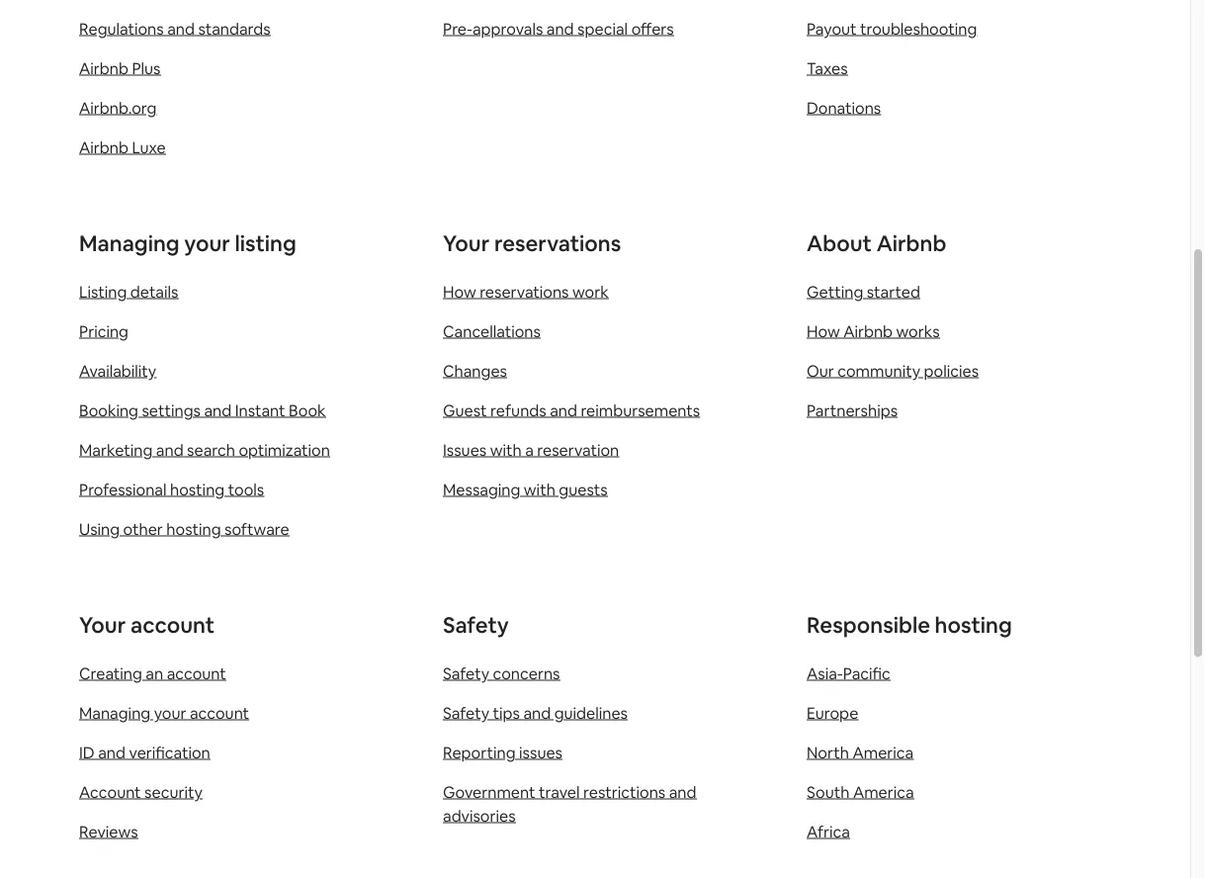 Task type: locate. For each thing, give the bounding box(es) containing it.
2 safety from the top
[[443, 663, 490, 683]]

0 vertical spatial your
[[184, 229, 230, 257]]

how reservations work
[[443, 281, 609, 302]]

2 vertical spatial account
[[190, 703, 249, 723]]

issues
[[519, 742, 563, 763]]

professional
[[79, 479, 167, 499]]

pre-
[[443, 18, 473, 39]]

pacific
[[843, 663, 891, 683]]

reservations up the how reservations work
[[495, 229, 621, 257]]

account right an
[[167, 663, 226, 683]]

your
[[184, 229, 230, 257], [154, 703, 186, 723]]

how up 'our'
[[807, 321, 840, 341]]

airbnb up airbnb.org
[[79, 58, 128, 78]]

getting started link
[[807, 281, 921, 302]]

id and verification link
[[79, 742, 210, 763]]

1 safety from the top
[[443, 611, 509, 639]]

your left listing
[[184, 229, 230, 257]]

0 vertical spatial with
[[490, 440, 522, 460]]

regulations and standards
[[79, 18, 271, 39]]

your up creating
[[79, 611, 126, 639]]

account for your
[[190, 703, 249, 723]]

and right restrictions
[[669, 782, 697, 802]]

managing for managing your account
[[79, 703, 151, 723]]

travel
[[539, 782, 580, 802]]

and right id
[[98, 742, 126, 763]]

0 vertical spatial account
[[131, 611, 215, 639]]

0 vertical spatial hosting
[[170, 479, 225, 499]]

booking settings and instant book
[[79, 400, 326, 420]]

airbnb down airbnb.org
[[79, 137, 128, 157]]

0 vertical spatial your
[[443, 229, 490, 257]]

using other hosting software
[[79, 519, 289, 539]]

listing
[[235, 229, 297, 257]]

and inside government travel restrictions and advisories
[[669, 782, 697, 802]]

using
[[79, 519, 120, 539]]

booking
[[79, 400, 138, 420]]

account security link
[[79, 782, 203, 802]]

america up "south america" on the right
[[853, 742, 914, 763]]

managing your account
[[79, 703, 249, 723]]

airbnb.org link
[[79, 97, 157, 118]]

hosting for responsible
[[935, 611, 1013, 639]]

changes link
[[443, 361, 507, 381]]

started
[[867, 281, 921, 302]]

1 horizontal spatial your
[[443, 229, 490, 257]]

getting started
[[807, 281, 921, 302]]

issues with a reservation
[[443, 440, 619, 460]]

booking settings and instant book link
[[79, 400, 326, 420]]

0 vertical spatial safety
[[443, 611, 509, 639]]

2 managing from the top
[[79, 703, 151, 723]]

government
[[443, 782, 536, 802]]

regulations
[[79, 18, 164, 39]]

our community policies
[[807, 361, 979, 381]]

your up the how reservations work
[[443, 229, 490, 257]]

2 vertical spatial hosting
[[935, 611, 1013, 639]]

account
[[131, 611, 215, 639], [167, 663, 226, 683], [190, 703, 249, 723]]

managing up listing details link
[[79, 229, 180, 257]]

america for north america
[[853, 742, 914, 763]]

1 horizontal spatial how
[[807, 321, 840, 341]]

concerns
[[493, 663, 560, 683]]

tools
[[228, 479, 264, 499]]

your for account
[[154, 703, 186, 723]]

0 horizontal spatial how
[[443, 281, 476, 302]]

with left a at the left of the page
[[490, 440, 522, 460]]

account for an
[[167, 663, 226, 683]]

and left 'special'
[[547, 18, 574, 39]]

0 vertical spatial reservations
[[495, 229, 621, 257]]

1 vertical spatial safety
[[443, 663, 490, 683]]

standards
[[198, 18, 271, 39]]

safety up safety concerns link
[[443, 611, 509, 639]]

managing down creating
[[79, 703, 151, 723]]

and up "search" on the left of the page
[[204, 400, 232, 420]]

changes
[[443, 361, 507, 381]]

reporting issues
[[443, 742, 563, 763]]

airbnb down getting started link
[[844, 321, 893, 341]]

your
[[443, 229, 490, 257], [79, 611, 126, 639]]

your for your reservations
[[443, 229, 490, 257]]

restrictions
[[584, 782, 666, 802]]

safety tips and guidelines link
[[443, 703, 628, 723]]

your up verification
[[154, 703, 186, 723]]

1 vertical spatial america
[[853, 782, 915, 802]]

account up verification
[[190, 703, 249, 723]]

troubleshooting
[[861, 18, 977, 39]]

reservations for your
[[495, 229, 621, 257]]

reservations down your reservations
[[480, 281, 569, 302]]

cancellations
[[443, 321, 541, 341]]

0 horizontal spatial your
[[79, 611, 126, 639]]

how airbnb works link
[[807, 321, 940, 341]]

search
[[187, 440, 235, 460]]

3 safety from the top
[[443, 703, 490, 723]]

a
[[525, 440, 534, 460]]

creating an account
[[79, 663, 226, 683]]

marketing and search optimization
[[79, 440, 330, 460]]

south
[[807, 782, 850, 802]]

how up cancellations
[[443, 281, 476, 302]]

0 horizontal spatial with
[[490, 440, 522, 460]]

1 vertical spatial reservations
[[480, 281, 569, 302]]

0 vertical spatial managing
[[79, 229, 180, 257]]

2 vertical spatial safety
[[443, 703, 490, 723]]

1 vertical spatial your
[[79, 611, 126, 639]]

managing for managing your listing
[[79, 229, 180, 257]]

america down north america link
[[853, 782, 915, 802]]

safety for safety
[[443, 611, 509, 639]]

1 america from the top
[[853, 742, 914, 763]]

1 vertical spatial account
[[167, 663, 226, 683]]

pricing
[[79, 321, 129, 341]]

reporting issues link
[[443, 742, 563, 763]]

plus
[[132, 58, 161, 78]]

1 vertical spatial how
[[807, 321, 840, 341]]

professional hosting tools link
[[79, 479, 264, 499]]

with down issues with a reservation
[[524, 479, 556, 499]]

issues
[[443, 440, 487, 460]]

creating
[[79, 663, 142, 683]]

1 horizontal spatial with
[[524, 479, 556, 499]]

0 vertical spatial how
[[443, 281, 476, 302]]

managing your listing
[[79, 229, 297, 257]]

america
[[853, 742, 914, 763], [853, 782, 915, 802]]

hosting
[[170, 479, 225, 499], [167, 519, 221, 539], [935, 611, 1013, 639]]

safety left tips
[[443, 703, 490, 723]]

your reservations
[[443, 229, 621, 257]]

1 managing from the top
[[79, 229, 180, 257]]

tips
[[493, 703, 520, 723]]

reporting
[[443, 742, 516, 763]]

1 vertical spatial your
[[154, 703, 186, 723]]

safety left concerns
[[443, 663, 490, 683]]

responsible hosting
[[807, 611, 1013, 639]]

2 america from the top
[[853, 782, 915, 802]]

1 vertical spatial managing
[[79, 703, 151, 723]]

how
[[443, 281, 476, 302], [807, 321, 840, 341]]

asia-pacific link
[[807, 663, 891, 683]]

how airbnb works
[[807, 321, 940, 341]]

0 vertical spatial america
[[853, 742, 914, 763]]

america for south america
[[853, 782, 915, 802]]

taxes link
[[807, 58, 848, 78]]

account up an
[[131, 611, 215, 639]]

hosting for professional
[[170, 479, 225, 499]]

about
[[807, 229, 872, 257]]

offers
[[632, 18, 674, 39]]

donations link
[[807, 97, 881, 118]]

reservations
[[495, 229, 621, 257], [480, 281, 569, 302]]

and
[[167, 18, 195, 39], [547, 18, 574, 39], [204, 400, 232, 420], [550, 400, 578, 420], [156, 440, 184, 460], [524, 703, 551, 723], [98, 742, 126, 763], [669, 782, 697, 802]]

1 vertical spatial with
[[524, 479, 556, 499]]

north america link
[[807, 742, 914, 763]]

marketing and search optimization link
[[79, 440, 330, 460]]

airbnb
[[79, 58, 128, 78], [79, 137, 128, 157], [877, 229, 947, 257], [844, 321, 893, 341]]

europe
[[807, 703, 859, 723]]



Task type: describe. For each thing, give the bounding box(es) containing it.
north america
[[807, 742, 914, 763]]

reimbursements
[[581, 400, 700, 420]]

marketing
[[79, 440, 153, 460]]

guest
[[443, 400, 487, 420]]

software
[[225, 519, 289, 539]]

reservations for how
[[480, 281, 569, 302]]

settings
[[142, 400, 201, 420]]

guests
[[559, 479, 608, 499]]

south america link
[[807, 782, 915, 802]]

getting
[[807, 281, 864, 302]]

managing your account link
[[79, 703, 249, 723]]

using other hosting software link
[[79, 519, 289, 539]]

listing details
[[79, 281, 178, 302]]

our
[[807, 361, 835, 381]]

policies
[[924, 361, 979, 381]]

special
[[578, 18, 628, 39]]

issues with a reservation link
[[443, 440, 619, 460]]

optimization
[[239, 440, 330, 460]]

responsible
[[807, 611, 931, 639]]

taxes
[[807, 58, 848, 78]]

airbnb luxe link
[[79, 137, 166, 157]]

about airbnb
[[807, 229, 947, 257]]

pre-approvals and special offers link
[[443, 18, 674, 39]]

your for your account
[[79, 611, 126, 639]]

safety for safety concerns
[[443, 663, 490, 683]]

partnerships
[[807, 400, 898, 420]]

pricing link
[[79, 321, 129, 341]]

and right tips
[[524, 703, 551, 723]]

details
[[130, 281, 178, 302]]

guest refunds and reimbursements
[[443, 400, 700, 420]]

asia-
[[807, 663, 843, 683]]

how for how reservations work
[[443, 281, 476, 302]]

creating an account link
[[79, 663, 226, 683]]

with for guests
[[524, 479, 556, 499]]

availability link
[[79, 361, 157, 381]]

instant
[[235, 400, 285, 420]]

availability
[[79, 361, 157, 381]]

advisories
[[443, 806, 516, 826]]

safety tips and guidelines
[[443, 703, 628, 723]]

safety concerns
[[443, 663, 560, 683]]

your account
[[79, 611, 215, 639]]

our community policies link
[[807, 361, 979, 381]]

your for listing
[[184, 229, 230, 257]]

payout
[[807, 18, 857, 39]]

1 vertical spatial hosting
[[167, 519, 221, 539]]

id and verification
[[79, 742, 210, 763]]

payout troubleshooting
[[807, 18, 977, 39]]

and down 'settings'
[[156, 440, 184, 460]]

and left standards
[[167, 18, 195, 39]]

id
[[79, 742, 95, 763]]

verification
[[129, 742, 210, 763]]

airbnb plus
[[79, 58, 161, 78]]

africa
[[807, 821, 851, 842]]

listing
[[79, 281, 127, 302]]

how reservations work link
[[443, 281, 609, 302]]

how for how airbnb works
[[807, 321, 840, 341]]

europe link
[[807, 703, 859, 723]]

safety concerns link
[[443, 663, 560, 683]]

airbnb.org
[[79, 97, 157, 118]]

account
[[79, 782, 141, 802]]

reviews link
[[79, 821, 138, 842]]

airbnb up started
[[877, 229, 947, 257]]

professional hosting tools
[[79, 479, 264, 499]]

safety for safety tips and guidelines
[[443, 703, 490, 723]]

pre-approvals and special offers
[[443, 18, 674, 39]]

reviews
[[79, 821, 138, 842]]

and up reservation
[[550, 400, 578, 420]]

asia-pacific
[[807, 663, 891, 683]]

listing details link
[[79, 281, 178, 302]]

payout troubleshooting link
[[807, 18, 977, 39]]

reservation
[[537, 440, 619, 460]]

with for a
[[490, 440, 522, 460]]

other
[[123, 519, 163, 539]]

guest refunds and reimbursements link
[[443, 400, 700, 420]]

messaging with guests link
[[443, 479, 608, 499]]

messaging
[[443, 479, 521, 499]]

airbnb plus link
[[79, 58, 161, 78]]

book
[[289, 400, 326, 420]]

partnerships link
[[807, 400, 898, 420]]

works
[[897, 321, 940, 341]]



Task type: vqa. For each thing, say whether or not it's contained in the screenshot.
RESERVATIONS related to How
yes



